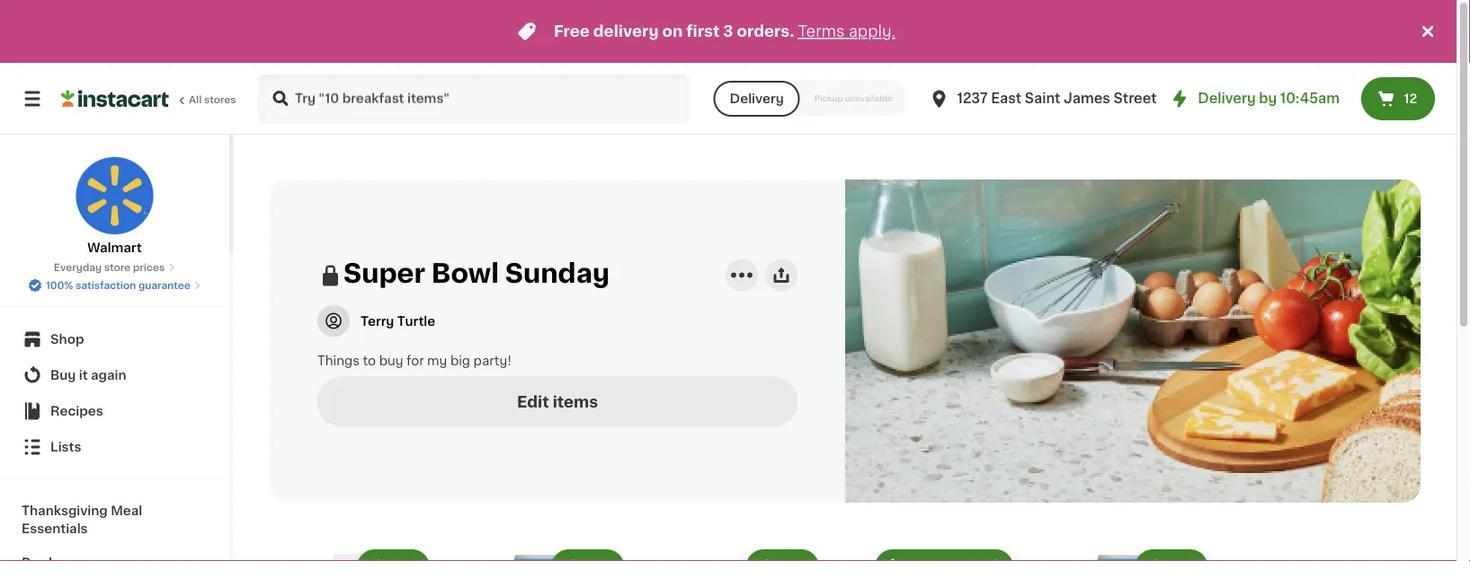Task type: locate. For each thing, give the bounding box(es) containing it.
delivery
[[1198, 92, 1256, 105], [730, 93, 784, 105]]

guarantee
[[138, 281, 191, 291]]

delivery by 10:45am link
[[1169, 88, 1340, 110]]

apply.
[[849, 24, 896, 39]]

limited time offer region
[[0, 0, 1417, 63]]

delivery for delivery
[[730, 93, 784, 105]]

100% satisfaction guarantee
[[46, 281, 191, 291]]

delivery inside button
[[730, 93, 784, 105]]

100%
[[46, 281, 73, 291]]

meal
[[111, 505, 142, 518]]

product group
[[284, 547, 433, 562], [479, 547, 628, 562], [673, 547, 823, 562], [868, 547, 1017, 562], [1062, 547, 1212, 562]]

terms
[[798, 24, 845, 39]]

buy it again link
[[11, 358, 219, 394]]

2 product group from the left
[[479, 547, 628, 562]]

party!
[[473, 355, 512, 367]]

again
[[91, 370, 126, 382]]

shop link
[[11, 322, 219, 358]]

delivery left by
[[1198, 92, 1256, 105]]

delivery down orders.
[[730, 93, 784, 105]]

my
[[427, 355, 447, 367]]

bowl
[[431, 261, 499, 286]]

1 horizontal spatial delivery
[[1198, 92, 1256, 105]]

super
[[343, 261, 425, 286]]

delivery inside 'link'
[[1198, 92, 1256, 105]]

12 button
[[1361, 77, 1435, 120]]

everyday store prices
[[54, 263, 165, 273]]

edit items button
[[317, 377, 798, 428]]

thanksgiving meal essentials
[[22, 505, 142, 536]]

orders.
[[737, 24, 794, 39]]

to
[[363, 355, 376, 367]]

None search field
[[257, 74, 690, 124]]

items
[[553, 395, 598, 410]]

increment quantity of great value 2% reduced fat milk image
[[985, 557, 1006, 562]]

0 horizontal spatial delivery
[[730, 93, 784, 105]]

saint
[[1025, 92, 1061, 105]]

stores
[[204, 95, 236, 105]]

everyday
[[54, 263, 102, 273]]

shop
[[50, 334, 84, 346]]

all stores
[[189, 95, 236, 105]]

walmart link
[[75, 156, 154, 257]]

thanksgiving
[[22, 505, 108, 518]]

free delivery on first 3 orders. terms apply.
[[554, 24, 896, 39]]

delivery
[[593, 24, 659, 39]]

10:45am
[[1280, 92, 1340, 105]]

buy it again
[[50, 370, 126, 382]]

1237 east saint james street
[[957, 92, 1157, 105]]

terry turtle
[[361, 315, 435, 328]]



Task type: describe. For each thing, give the bounding box(es) containing it.
all stores link
[[61, 74, 237, 124]]

terms apply. link
[[798, 24, 896, 39]]

buy
[[379, 355, 403, 367]]

edit
[[517, 395, 549, 410]]

on
[[662, 24, 683, 39]]

super bowl sunday
[[343, 261, 610, 286]]

thanksgiving meal essentials link
[[11, 495, 219, 547]]

3 product group from the left
[[673, 547, 823, 562]]

12
[[1404, 93, 1417, 105]]

recipes
[[50, 406, 103, 418]]

walmart
[[87, 242, 142, 254]]

lists link
[[11, 430, 219, 466]]

1237 east saint james street button
[[928, 74, 1157, 124]]

sunday
[[505, 261, 610, 286]]

things
[[317, 355, 360, 367]]

prices
[[133, 263, 165, 273]]

Search field
[[259, 76, 688, 122]]

big
[[450, 355, 470, 367]]

satisfaction
[[76, 281, 136, 291]]

delivery by 10:45am
[[1198, 92, 1340, 105]]

1 product group from the left
[[284, 547, 433, 562]]

4 product group from the left
[[868, 547, 1017, 562]]

turtle
[[397, 315, 435, 328]]

5 product group from the left
[[1062, 547, 1212, 562]]

east
[[991, 92, 1022, 105]]

1237
[[957, 92, 988, 105]]

all
[[189, 95, 202, 105]]

instacart logo image
[[61, 88, 169, 110]]

store
[[104, 263, 131, 273]]

for
[[407, 355, 424, 367]]

100% satisfaction guarantee button
[[28, 275, 201, 293]]

free
[[554, 24, 590, 39]]

remove great value 2% reduced fat milk image
[[882, 557, 904, 562]]

service type group
[[714, 81, 907, 117]]

delivery button
[[714, 81, 800, 117]]

it
[[79, 370, 88, 382]]

james
[[1064, 92, 1110, 105]]

lists
[[50, 441, 81, 454]]

buy
[[50, 370, 76, 382]]

recipes link
[[11, 394, 219, 430]]

street
[[1114, 92, 1157, 105]]

first
[[686, 24, 720, 39]]

delivery for delivery by 10:45am
[[1198, 92, 1256, 105]]

3
[[723, 24, 733, 39]]

everyday store prices link
[[54, 261, 176, 275]]

essentials
[[22, 523, 88, 536]]

things to buy for my big party! edit items
[[317, 355, 598, 410]]

terry
[[361, 315, 394, 328]]

walmart logo image
[[75, 156, 154, 236]]

by
[[1259, 92, 1277, 105]]



Task type: vqa. For each thing, say whether or not it's contained in the screenshot.
For
yes



